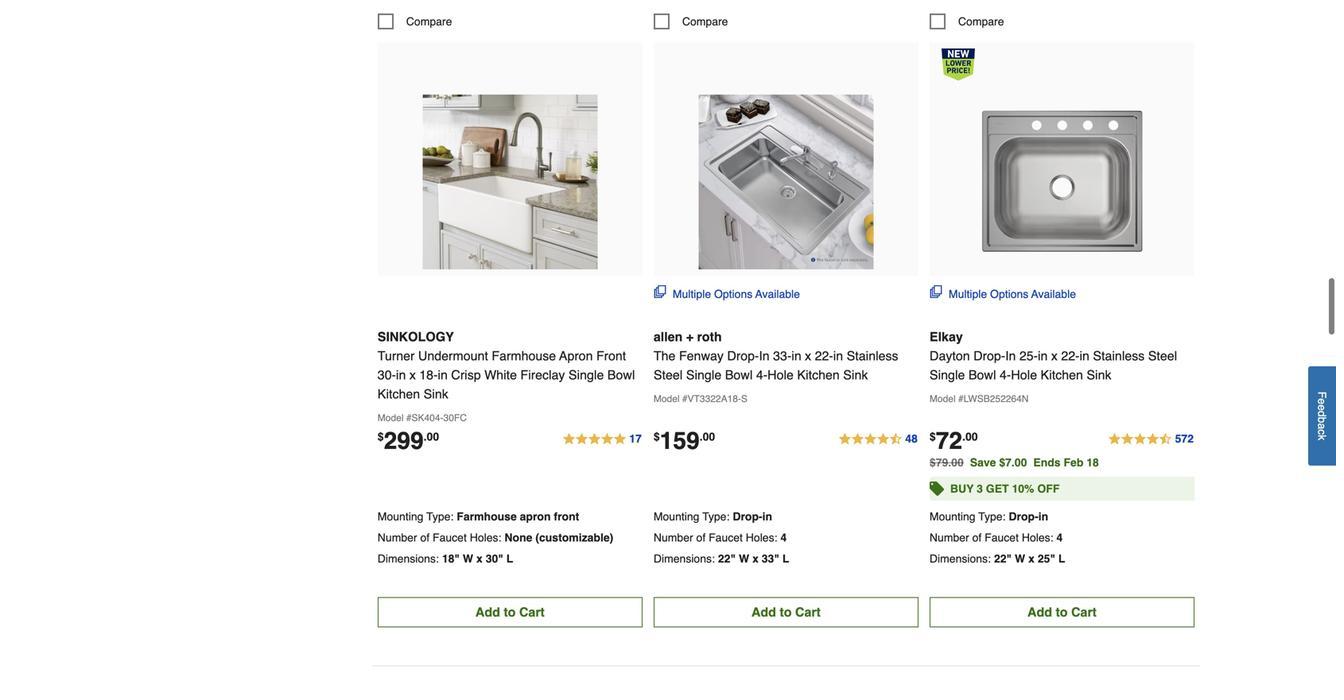 Task type: vqa. For each thing, say whether or not it's contained in the screenshot.
Supplies
no



Task type: locate. For each thing, give the bounding box(es) containing it.
2 horizontal spatial type:
[[979, 510, 1006, 523]]

2 horizontal spatial model
[[930, 394, 956, 405]]

x
[[805, 349, 811, 363], [1051, 349, 1058, 363], [409, 368, 416, 382], [476, 553, 483, 565], [752, 553, 759, 565], [1029, 553, 1035, 565]]

farmhouse inside sinkology turner undermount farmhouse apron front 30-in x 18-in crisp white fireclay single bowl kitchen sink
[[492, 349, 556, 363]]

dayton
[[930, 349, 970, 363]]

farmhouse
[[492, 349, 556, 363], [457, 510, 517, 523]]

3 number from the left
[[930, 532, 969, 544]]

0 horizontal spatial hole
[[768, 368, 794, 382]]

mounting type: drop-in for 22" w x  25" l
[[930, 510, 1048, 523]]

options for elkay dayton drop-in 25-in x 22-in stainless steel single bowl 4-hole kitchen sink image
[[990, 288, 1029, 300]]

multiple options available link up the roth
[[654, 285, 800, 302]]

3 $ from the left
[[930, 430, 936, 443]]

number of faucet holes: 4 for 22" w x  33" l
[[654, 532, 787, 544]]

number for dimensions: 22" w x  25" l
[[930, 532, 969, 544]]

1 w from the left
[[463, 553, 473, 565]]

159
[[660, 427, 700, 455]]

kitchen inside sinkology turner undermount farmhouse apron front 30-in x 18-in crisp white fireclay single bowl kitchen sink
[[378, 387, 420, 401]]

0 horizontal spatial number of faucet holes: 4
[[654, 532, 787, 544]]

kitchen inside elkay dayton drop-in 25-in x 22-in stainless steel single bowl 4-hole kitchen sink
[[1041, 368, 1083, 382]]

1 horizontal spatial stainless
[[1093, 349, 1145, 363]]

3 to from the left
[[1056, 605, 1068, 620]]

2 horizontal spatial add to cart button
[[930, 598, 1195, 628]]

w left 25"
[[1015, 553, 1025, 565]]

4.5 stars image containing 572
[[1108, 430, 1195, 449]]

1 horizontal spatial hole
[[1011, 368, 1037, 382]]

1 horizontal spatial .00
[[700, 430, 715, 443]]

to for 3rd add to cart button from right
[[504, 605, 516, 620]]

number of faucet holes: 4
[[654, 532, 787, 544], [930, 532, 1063, 544]]

multiple options available link
[[654, 285, 800, 302], [930, 285, 1076, 302]]

0 horizontal spatial dimensions:
[[378, 553, 439, 565]]

1 horizontal spatial options
[[990, 288, 1029, 300]]

apron
[[559, 349, 593, 363]]

number up dimensions: 18" w x  30" l
[[378, 532, 417, 544]]

in
[[792, 349, 801, 363], [833, 349, 843, 363], [1038, 349, 1048, 363], [1080, 349, 1090, 363], [396, 368, 406, 382], [438, 368, 448, 382], [762, 510, 772, 523], [1039, 510, 1048, 523]]

model for dayton drop-in 25-in x 22-in stainless steel single bowl 4-hole kitchen sink
[[930, 394, 956, 405]]

type: up dimensions: 18" w x  30" l
[[426, 510, 454, 523]]

model for turner undermount farmhouse apron front 30-in x 18-in crisp white fireclay single bowl kitchen sink
[[378, 413, 404, 424]]

1 horizontal spatial add to cart
[[751, 605, 821, 620]]

1 horizontal spatial to
[[780, 605, 792, 620]]

available
[[755, 288, 800, 300], [1031, 288, 1076, 300]]

actual price $72.00 element
[[930, 427, 978, 455]]

drop- down 10%
[[1009, 510, 1039, 523]]

2 multiple from the left
[[949, 288, 987, 300]]

add to cart down 25"
[[1028, 605, 1097, 620]]

3 add to cart button from the left
[[930, 598, 1195, 628]]

2 horizontal spatial add
[[1028, 605, 1052, 620]]

bowl for drop-
[[725, 368, 753, 382]]

0 horizontal spatial w
[[463, 553, 473, 565]]

0 horizontal spatial single
[[569, 368, 604, 382]]

2 dimensions: from the left
[[654, 553, 715, 565]]

number up dimensions: 22" w x  33" l on the bottom
[[654, 532, 693, 544]]

2 horizontal spatial number
[[930, 532, 969, 544]]

1 horizontal spatial number of faucet holes: 4
[[930, 532, 1063, 544]]

sink
[[843, 368, 868, 382], [1087, 368, 1112, 382], [424, 387, 448, 401]]

type: for 18" w x  30" l
[[426, 510, 454, 523]]

add down 33"
[[751, 605, 776, 620]]

add to cart button down 33"
[[654, 598, 919, 628]]

$ right the "48"
[[930, 430, 936, 443]]

get
[[986, 483, 1009, 495]]

1 to from the left
[[504, 605, 516, 620]]

1 bowl from the left
[[607, 368, 635, 382]]

multiple options available up the roth
[[673, 288, 800, 300]]

5013222829 element
[[654, 13, 728, 29]]

2 mounting from the left
[[654, 510, 699, 523]]

of up dimensions: 18" w x  30" l
[[420, 532, 430, 544]]

compare
[[406, 15, 452, 28], [682, 15, 728, 28], [958, 15, 1004, 28]]

1 available from the left
[[755, 288, 800, 300]]

1 horizontal spatial #
[[682, 394, 688, 405]]

bowl for front
[[607, 368, 635, 382]]

.00 down model # vt3322a18-s
[[700, 430, 715, 443]]

2 horizontal spatial kitchen
[[1041, 368, 1083, 382]]

l for 22" w x  33" l
[[783, 553, 789, 565]]

1 add to cart from the left
[[475, 605, 545, 620]]

1 stainless from the left
[[847, 349, 898, 363]]

$ down model # sk404-30fc at left bottom
[[378, 430, 384, 443]]

bowl up s
[[725, 368, 753, 382]]

0 horizontal spatial stainless
[[847, 349, 898, 363]]

0 horizontal spatial multiple options available link
[[654, 285, 800, 302]]

steel inside allen + roth the fenway drop-in 33-in x 22-in stainless steel single bowl 4-hole kitchen sink
[[654, 368, 683, 382]]

mounting type: drop-in down get
[[930, 510, 1048, 523]]

e
[[1316, 399, 1329, 405], [1316, 405, 1329, 411]]

compare for the 5002461263 element
[[958, 15, 1004, 28]]

4.5 stars image containing 48
[[838, 430, 919, 449]]

1 horizontal spatial type:
[[702, 510, 730, 523]]

0 horizontal spatial 4.5 stars image
[[838, 430, 919, 449]]

add
[[475, 605, 500, 620], [751, 605, 776, 620], [1028, 605, 1052, 620]]

dimensions:
[[378, 553, 439, 565], [654, 553, 715, 565], [930, 553, 991, 565]]

0 horizontal spatial add to cart
[[475, 605, 545, 620]]

add to cart button down 25"
[[930, 598, 1195, 628]]

3 dimensions: from the left
[[930, 553, 991, 565]]

holes:
[[470, 532, 501, 544], [746, 532, 777, 544], [1022, 532, 1053, 544]]

mounting up dimensions: 22" w x  33" l on the bottom
[[654, 510, 699, 523]]

2 add from the left
[[751, 605, 776, 620]]

2 horizontal spatial of
[[972, 532, 982, 544]]

1 horizontal spatial mounting
[[654, 510, 699, 523]]

# for elkay dayton drop-in 25-in x 22-in stainless steel single bowl 4-hole kitchen sink
[[958, 394, 964, 405]]

number
[[378, 532, 417, 544], [654, 532, 693, 544], [930, 532, 969, 544]]

2 horizontal spatial holes:
[[1022, 532, 1053, 544]]

4 up dimensions: 22" w x  33" l on the bottom
[[781, 532, 787, 544]]

0 horizontal spatial cart
[[519, 605, 545, 620]]

1 4.5 stars image from the left
[[838, 430, 919, 449]]

1 horizontal spatial of
[[696, 532, 706, 544]]

hole down 33-
[[768, 368, 794, 382]]

multiple options available link up 25-
[[930, 285, 1076, 302]]

#
[[682, 394, 688, 405], [958, 394, 964, 405], [406, 413, 412, 424]]

1 $ from the left
[[378, 430, 384, 443]]

$ 159 .00
[[654, 427, 715, 455]]

number for dimensions: 18" w x  30" l
[[378, 532, 417, 544]]

1 4- from the left
[[756, 368, 768, 382]]

single down dayton
[[930, 368, 965, 382]]

add to cart button down 30" on the bottom
[[378, 598, 643, 628]]

e up b
[[1316, 405, 1329, 411]]

1 horizontal spatial faucet
[[709, 532, 743, 544]]

4- inside allen + roth the fenway drop-in 33-in x 22-in stainless steel single bowl 4-hole kitchen sink
[[756, 368, 768, 382]]

sink inside elkay dayton drop-in 25-in x 22-in stainless steel single bowl 4-hole kitchen sink
[[1087, 368, 1112, 382]]

0 horizontal spatial in
[[759, 349, 770, 363]]

2 type: from the left
[[702, 510, 730, 523]]

single inside sinkology turner undermount farmhouse apron front 30-in x 18-in crisp white fireclay single bowl kitchen sink
[[569, 368, 604, 382]]

multiple for allen + roth the fenway drop-in 33-in x 22-in stainless steel single bowl 4-hole kitchen sink image
[[673, 288, 711, 300]]

(customizable)
[[536, 532, 613, 544]]

in left 25-
[[1005, 349, 1016, 363]]

1 horizontal spatial holes:
[[746, 532, 777, 544]]

1 multiple options available link from the left
[[654, 285, 800, 302]]

add down 30" on the bottom
[[475, 605, 500, 620]]

1 horizontal spatial 4.5 stars image
[[1108, 430, 1195, 449]]

2 4 from the left
[[1057, 532, 1063, 544]]

0 horizontal spatial of
[[420, 532, 430, 544]]

e up d
[[1316, 399, 1329, 405]]

compare inside 5013222829 element
[[682, 15, 728, 28]]

3 compare from the left
[[958, 15, 1004, 28]]

22" left 33"
[[718, 553, 736, 565]]

x right 25-
[[1051, 349, 1058, 363]]

0 horizontal spatial bowl
[[607, 368, 635, 382]]

add to cart down 33"
[[751, 605, 821, 620]]

1 number of faucet holes: 4 from the left
[[654, 532, 787, 544]]

3 w from the left
[[1015, 553, 1025, 565]]

1 horizontal spatial 4
[[1057, 532, 1063, 544]]

3 add to cart from the left
[[1028, 605, 1097, 620]]

30fc
[[443, 413, 467, 424]]

2 options from the left
[[990, 288, 1029, 300]]

mounting type: drop-in
[[654, 510, 772, 523], [930, 510, 1048, 523]]

1 mounting from the left
[[378, 510, 423, 523]]

1 cart from the left
[[519, 605, 545, 620]]

l
[[506, 553, 513, 565], [783, 553, 789, 565], [1059, 553, 1065, 565]]

faucet for 18" w x  30" l
[[433, 532, 467, 544]]

farmhouse up fireclay
[[492, 349, 556, 363]]

stainless
[[847, 349, 898, 363], [1093, 349, 1145, 363]]

2 l from the left
[[783, 553, 789, 565]]

1 horizontal spatial dimensions:
[[654, 553, 715, 565]]

elkay dayton drop-in 25-in x 22-in stainless steel single bowl 4-hole kitchen sink image
[[975, 94, 1150, 269]]

.00 up save
[[962, 430, 978, 443]]

1 mounting type: drop-in from the left
[[654, 510, 772, 523]]

1 hole from the left
[[768, 368, 794, 382]]

add to cart for third add to cart button from left
[[1028, 605, 1097, 620]]

2 compare from the left
[[682, 15, 728, 28]]

22-
[[815, 349, 833, 363], [1061, 349, 1080, 363]]

1 multiple from the left
[[673, 288, 711, 300]]

2 $ from the left
[[654, 430, 660, 443]]

new lower price image
[[942, 48, 975, 81]]

0 horizontal spatial l
[[506, 553, 513, 565]]

apron
[[520, 510, 551, 523]]

1 horizontal spatial multiple options available
[[949, 288, 1076, 300]]

in left 33-
[[759, 349, 770, 363]]

sink inside sinkology turner undermount farmhouse apron front 30-in x 18-in crisp white fireclay single bowl kitchen sink
[[424, 387, 448, 401]]

fireclay
[[520, 368, 565, 382]]

# for allen + roth the fenway drop-in 33-in x 22-in stainless steel single bowl 4-hole kitchen sink
[[682, 394, 688, 405]]

2 4- from the left
[[1000, 368, 1011, 382]]

0 horizontal spatial faucet
[[433, 532, 467, 544]]

# up the actual price $159.00 element
[[682, 394, 688, 405]]

1 horizontal spatial sink
[[843, 368, 868, 382]]

hole
[[768, 368, 794, 382], [1011, 368, 1037, 382]]

3 holes: from the left
[[1022, 532, 1053, 544]]

l right 25"
[[1059, 553, 1065, 565]]

w
[[463, 553, 473, 565], [739, 553, 749, 565], [1015, 553, 1025, 565]]

$ inside '$ 299 .00'
[[378, 430, 384, 443]]

2 horizontal spatial add to cart
[[1028, 605, 1097, 620]]

0 horizontal spatial available
[[755, 288, 800, 300]]

1 options from the left
[[714, 288, 753, 300]]

2 faucet from the left
[[709, 532, 743, 544]]

drop- inside allen + roth the fenway drop-in 33-in x 22-in stainless steel single bowl 4-hole kitchen sink
[[727, 349, 759, 363]]

compare inside "5013247097" element
[[406, 15, 452, 28]]

multiple options available link for elkay dayton drop-in 25-in x 22-in stainless steel single bowl 4-hole kitchen sink image
[[930, 285, 1076, 302]]

2 multiple options available link from the left
[[930, 285, 1076, 302]]

farmhouse up the number of faucet holes: none (customizable)
[[457, 510, 517, 523]]

single down apron
[[569, 368, 604, 382]]

add to cart button
[[378, 598, 643, 628], [654, 598, 919, 628], [930, 598, 1195, 628]]

l right 33"
[[783, 553, 789, 565]]

drop- left 25-
[[974, 349, 1005, 363]]

1 horizontal spatial available
[[1031, 288, 1076, 300]]

2 w from the left
[[739, 553, 749, 565]]

0 vertical spatial farmhouse
[[492, 349, 556, 363]]

1 horizontal spatial multiple options available link
[[930, 285, 1076, 302]]

faucet
[[433, 532, 467, 544], [709, 532, 743, 544], [985, 532, 1019, 544]]

$
[[378, 430, 384, 443], [654, 430, 660, 443], [930, 430, 936, 443]]

model down the
[[654, 394, 680, 405]]

faucet up dimensions: 22" w x  33" l on the bottom
[[709, 532, 743, 544]]

3
[[977, 483, 983, 495]]

# up actual price $72.00 element
[[958, 394, 964, 405]]

options up 25-
[[990, 288, 1029, 300]]

compare inside the 5002461263 element
[[958, 15, 1004, 28]]

0 horizontal spatial number
[[378, 532, 417, 544]]

w for 30"
[[463, 553, 473, 565]]

single inside elkay dayton drop-in 25-in x 22-in stainless steel single bowl 4-hole kitchen sink
[[930, 368, 965, 382]]

hole down 25-
[[1011, 368, 1037, 382]]

bowl inside sinkology turner undermount farmhouse apron front 30-in x 18-in crisp white fireclay single bowl kitchen sink
[[607, 368, 635, 382]]

3 of from the left
[[972, 532, 982, 544]]

4.5 stars image
[[838, 430, 919, 449], [1108, 430, 1195, 449]]

2 to from the left
[[780, 605, 792, 620]]

0 horizontal spatial steel
[[654, 368, 683, 382]]

multiple for elkay dayton drop-in 25-in x 22-in stainless steel single bowl 4-hole kitchen sink image
[[949, 288, 987, 300]]

4.5 stars image for 159
[[838, 430, 919, 449]]

1 4 from the left
[[781, 532, 787, 544]]

0 horizontal spatial sink
[[424, 387, 448, 401]]

of
[[420, 532, 430, 544], [696, 532, 706, 544], [972, 532, 982, 544]]

in inside elkay dayton drop-in 25-in x 22-in stainless steel single bowl 4-hole kitchen sink
[[1005, 349, 1016, 363]]

0 horizontal spatial 4-
[[756, 368, 768, 382]]

type:
[[426, 510, 454, 523], [702, 510, 730, 523], [979, 510, 1006, 523]]

mounting
[[378, 510, 423, 523], [654, 510, 699, 523], [930, 510, 976, 523]]

$ for 299
[[378, 430, 384, 443]]

drop- up 33"
[[733, 510, 762, 523]]

22- right 25-
[[1061, 349, 1080, 363]]

3 mounting from the left
[[930, 510, 976, 523]]

available up allen + roth the fenway drop-in 33-in x 22-in stainless steel single bowl 4-hole kitchen sink
[[755, 288, 800, 300]]

1 22" from the left
[[718, 553, 736, 565]]

2 horizontal spatial to
[[1056, 605, 1068, 620]]

was price $79.00 element
[[930, 452, 970, 469]]

drop- left 33-
[[727, 349, 759, 363]]

1 holes: from the left
[[470, 532, 501, 544]]

2 holes: from the left
[[746, 532, 777, 544]]

buy
[[950, 483, 974, 495]]

holes: down mounting type: farmhouse apron front
[[470, 532, 501, 544]]

single down fenway
[[686, 368, 722, 382]]

572
[[1175, 432, 1194, 445]]

0 horizontal spatial #
[[406, 413, 412, 424]]

add down 25"
[[1028, 605, 1052, 620]]

2 horizontal spatial $
[[930, 430, 936, 443]]

.00 inside $ 72 .00
[[962, 430, 978, 443]]

2 mounting type: drop-in from the left
[[930, 510, 1048, 523]]

1 single from the left
[[569, 368, 604, 382]]

2 number of faucet holes: 4 from the left
[[930, 532, 1063, 544]]

2 e from the top
[[1316, 405, 1329, 411]]

1 dimensions: from the left
[[378, 553, 439, 565]]

available up elkay dayton drop-in 25-in x 22-in stainless steel single bowl 4-hole kitchen sink
[[1031, 288, 1076, 300]]

faucet for 22" w x  33" l
[[709, 532, 743, 544]]

1 number from the left
[[378, 532, 417, 544]]

0 horizontal spatial kitchen
[[378, 387, 420, 401]]

in
[[759, 349, 770, 363], [1005, 349, 1016, 363]]

$ inside $ 72 .00
[[930, 430, 936, 443]]

0 horizontal spatial type:
[[426, 510, 454, 523]]

$ right 17
[[654, 430, 660, 443]]

1 .00 from the left
[[424, 430, 439, 443]]

0 horizontal spatial 22"
[[718, 553, 736, 565]]

2 .00 from the left
[[700, 430, 715, 443]]

22" for 22" w x  33" l
[[718, 553, 736, 565]]

2 stainless from the left
[[1093, 349, 1145, 363]]

holes: up 33"
[[746, 532, 777, 544]]

of up dimensions: 22" w x  33" l on the bottom
[[696, 532, 706, 544]]

multiple options available link for allen + roth the fenway drop-in 33-in x 22-in stainless steel single bowl 4-hole kitchen sink image
[[654, 285, 800, 302]]

2 horizontal spatial l
[[1059, 553, 1065, 565]]

0 horizontal spatial 22-
[[815, 349, 833, 363]]

1 horizontal spatial add
[[751, 605, 776, 620]]

the
[[654, 349, 676, 363]]

l for 18" w x  30" l
[[506, 553, 513, 565]]

number of faucet holes: 4 for 22" w x  25" l
[[930, 532, 1063, 544]]

x right 33-
[[805, 349, 811, 363]]

w left 33"
[[739, 553, 749, 565]]

2 multiple options available from the left
[[949, 288, 1076, 300]]

multiple up +
[[673, 288, 711, 300]]

type: down get
[[979, 510, 1006, 523]]

1 horizontal spatial add to cart button
[[654, 598, 919, 628]]

options up the roth
[[714, 288, 753, 300]]

22- right 33-
[[815, 349, 833, 363]]

of for 22" w x  33" l
[[696, 532, 706, 544]]

1 horizontal spatial $
[[654, 430, 660, 443]]

model up 72
[[930, 394, 956, 405]]

1 horizontal spatial compare
[[682, 15, 728, 28]]

single for apron
[[569, 368, 604, 382]]

mounting type: drop-in up dimensions: 22" w x  33" l on the bottom
[[654, 510, 772, 523]]

4-
[[756, 368, 768, 382], [1000, 368, 1011, 382]]

of for 22" w x  25" l
[[972, 532, 982, 544]]

2 4.5 stars image from the left
[[1108, 430, 1195, 449]]

0 horizontal spatial holes:
[[470, 532, 501, 544]]

2 horizontal spatial faucet
[[985, 532, 1019, 544]]

1 horizontal spatial kitchen
[[797, 368, 840, 382]]

mounting type: drop-in for 22" w x  33" l
[[654, 510, 772, 523]]

.00 down sk404- at bottom
[[424, 430, 439, 443]]

mounting down buy
[[930, 510, 976, 523]]

model up the 299 on the bottom
[[378, 413, 404, 424]]

f
[[1316, 392, 1329, 399]]

compare for 5013222829 element at the top of page
[[682, 15, 728, 28]]

2 of from the left
[[696, 532, 706, 544]]

holes: up 25"
[[1022, 532, 1053, 544]]

holes: for 25"
[[1022, 532, 1053, 544]]

1 horizontal spatial multiple
[[949, 288, 987, 300]]

ends
[[1033, 456, 1061, 469]]

2 horizontal spatial dimensions:
[[930, 553, 991, 565]]

stainless inside elkay dayton drop-in 25-in x 22-in stainless steel single bowl 4-hole kitchen sink
[[1093, 349, 1145, 363]]

0 horizontal spatial mounting
[[378, 510, 423, 523]]

multiple up "elkay"
[[949, 288, 987, 300]]

number down buy
[[930, 532, 969, 544]]

2 horizontal spatial mounting
[[930, 510, 976, 523]]

0 horizontal spatial model
[[378, 413, 404, 424]]

steel
[[1148, 349, 1177, 363], [654, 368, 683, 382]]

1 horizontal spatial model
[[654, 394, 680, 405]]

2 in from the left
[[1005, 349, 1016, 363]]

$79.00 save $7.00 ends feb 18
[[930, 456, 1099, 469]]

bowl down front
[[607, 368, 635, 382]]

2 horizontal spatial cart
[[1071, 605, 1097, 620]]

front
[[596, 349, 626, 363]]

3 faucet from the left
[[985, 532, 1019, 544]]

0 vertical spatial steel
[[1148, 349, 1177, 363]]

2 22" from the left
[[994, 553, 1012, 565]]

1 multiple options available from the left
[[673, 288, 800, 300]]

3 l from the left
[[1059, 553, 1065, 565]]

kitchen inside allen + roth the fenway drop-in 33-in x 22-in stainless steel single bowl 4-hole kitchen sink
[[797, 368, 840, 382]]

0 horizontal spatial options
[[714, 288, 753, 300]]

1 horizontal spatial number
[[654, 532, 693, 544]]

mounting up dimensions: 18" w x  30" l
[[378, 510, 423, 523]]

2 horizontal spatial single
[[930, 368, 965, 382]]

cart
[[519, 605, 545, 620], [795, 605, 821, 620], [1071, 605, 1097, 620]]

1 faucet from the left
[[433, 532, 467, 544]]

3 single from the left
[[930, 368, 965, 382]]

ends feb 18 element
[[1033, 456, 1105, 469]]

2 22- from the left
[[1061, 349, 1080, 363]]

1 compare from the left
[[406, 15, 452, 28]]

dimensions: for dimensions: 22" w x  33" l
[[654, 553, 715, 565]]

0 horizontal spatial multiple
[[673, 288, 711, 300]]

2 single from the left
[[686, 368, 722, 382]]

stainless inside allen + roth the fenway drop-in 33-in x 22-in stainless steel single bowl 4-hole kitchen sink
[[847, 349, 898, 363]]

type: up dimensions: 22" w x  33" l on the bottom
[[702, 510, 730, 523]]

model # vt3322a18-s
[[654, 394, 748, 405]]

2 add to cart from the left
[[751, 605, 821, 620]]

turner
[[378, 349, 415, 363]]

.00 inside $ 159 .00
[[700, 430, 715, 443]]

2 horizontal spatial .00
[[962, 430, 978, 443]]

0 horizontal spatial 4
[[781, 532, 787, 544]]

3 bowl from the left
[[969, 368, 996, 382]]

x left 25"
[[1029, 553, 1035, 565]]

number of faucet holes: 4 up dimensions: 22" w x  33" l on the bottom
[[654, 532, 787, 544]]

1 horizontal spatial w
[[739, 553, 749, 565]]

.00 inside '$ 299 .00'
[[424, 430, 439, 443]]

multiple options available
[[673, 288, 800, 300], [949, 288, 1076, 300]]

1 of from the left
[[420, 532, 430, 544]]

4 down off
[[1057, 532, 1063, 544]]

0 horizontal spatial compare
[[406, 15, 452, 28]]

b
[[1316, 417, 1329, 424]]

3 .00 from the left
[[962, 430, 978, 443]]

x left the "18-"
[[409, 368, 416, 382]]

bowl up model # lwsb252264n
[[969, 368, 996, 382]]

2 number from the left
[[654, 532, 693, 544]]

1 horizontal spatial single
[[686, 368, 722, 382]]

allen + roth the fenway drop-in 33-in x 22-in stainless steel single bowl 4-hole kitchen sink image
[[699, 94, 874, 269]]

multiple options available up 25-
[[949, 288, 1076, 300]]

drop-
[[727, 349, 759, 363], [974, 349, 1005, 363], [733, 510, 762, 523], [1009, 510, 1039, 523]]

bowl
[[607, 368, 635, 382], [725, 368, 753, 382], [969, 368, 996, 382]]

l right 30" on the bottom
[[506, 553, 513, 565]]

1 horizontal spatial 22-
[[1061, 349, 1080, 363]]

1 horizontal spatial steel
[[1148, 349, 1177, 363]]

3 type: from the left
[[979, 510, 1006, 523]]

holes: for 30"
[[470, 532, 501, 544]]

x inside sinkology turner undermount farmhouse apron front 30-in x 18-in crisp white fireclay single bowl kitchen sink
[[409, 368, 416, 382]]

48 button
[[838, 430, 919, 449]]

1 horizontal spatial cart
[[795, 605, 821, 620]]

w right 18"
[[463, 553, 473, 565]]

48
[[905, 432, 918, 445]]

.00
[[424, 430, 439, 443], [700, 430, 715, 443], [962, 430, 978, 443]]

2 horizontal spatial sink
[[1087, 368, 1112, 382]]

1 horizontal spatial in
[[1005, 349, 1016, 363]]

4
[[781, 532, 787, 544], [1057, 532, 1063, 544]]

add to cart down 30" on the bottom
[[475, 605, 545, 620]]

1 in from the left
[[759, 349, 770, 363]]

2 hole from the left
[[1011, 368, 1037, 382]]

2 available from the left
[[1031, 288, 1076, 300]]

1 22- from the left
[[815, 349, 833, 363]]

0 horizontal spatial multiple options available
[[673, 288, 800, 300]]

2 bowl from the left
[[725, 368, 753, 382]]

faucet up dimensions: 22" w x  25" l
[[985, 532, 1019, 544]]

1 horizontal spatial 22"
[[994, 553, 1012, 565]]

1 horizontal spatial mounting type: drop-in
[[930, 510, 1048, 523]]

1 horizontal spatial l
[[783, 553, 789, 565]]

to
[[504, 605, 516, 620], [780, 605, 792, 620], [1056, 605, 1068, 620]]

1 type: from the left
[[426, 510, 454, 523]]

22"
[[718, 553, 736, 565], [994, 553, 1012, 565]]

1 horizontal spatial 4-
[[1000, 368, 1011, 382]]

0 horizontal spatial to
[[504, 605, 516, 620]]

s
[[741, 394, 748, 405]]

22- inside allen + roth the fenway drop-in 33-in x 22-in stainless steel single bowl 4-hole kitchen sink
[[815, 349, 833, 363]]

0 horizontal spatial mounting type: drop-in
[[654, 510, 772, 523]]

of up dimensions: 22" w x  25" l
[[972, 532, 982, 544]]

sinkology
[[378, 329, 454, 344]]

single inside allen + roth the fenway drop-in 33-in x 22-in stainless steel single bowl 4-hole kitchen sink
[[686, 368, 722, 382]]

0 horizontal spatial .00
[[424, 430, 439, 443]]

1 add from the left
[[475, 605, 500, 620]]

$ inside $ 159 .00
[[654, 430, 660, 443]]

1 vertical spatial steel
[[654, 368, 683, 382]]

2 horizontal spatial w
[[1015, 553, 1025, 565]]

single
[[569, 368, 604, 382], [686, 368, 722, 382], [930, 368, 965, 382]]

bowl inside allen + roth the fenway drop-in 33-in x 22-in stainless steel single bowl 4-hole kitchen sink
[[725, 368, 753, 382]]

faucet up 18"
[[433, 532, 467, 544]]

number of faucet holes: 4 up dimensions: 22" w x  25" l
[[930, 532, 1063, 544]]

in inside allen + roth the fenway drop-in 33-in x 22-in stainless steel single bowl 4-hole kitchen sink
[[759, 349, 770, 363]]

3 cart from the left
[[1071, 605, 1097, 620]]

2 horizontal spatial compare
[[958, 15, 1004, 28]]

22" left 25"
[[994, 553, 1012, 565]]

1 l from the left
[[506, 553, 513, 565]]

1 horizontal spatial bowl
[[725, 368, 753, 382]]

f e e d b a c k button
[[1308, 367, 1336, 466]]

# up '$ 299 .00'
[[406, 413, 412, 424]]



Task type: describe. For each thing, give the bounding box(es) containing it.
crisp
[[451, 368, 481, 382]]

25"
[[1038, 553, 1055, 565]]

a
[[1316, 424, 1329, 430]]

drop- inside elkay dayton drop-in 25-in x 22-in stainless steel single bowl 4-hole kitchen sink
[[974, 349, 1005, 363]]

dimensions: 18" w x  30" l
[[378, 553, 513, 565]]

fenway
[[679, 349, 724, 363]]

faucet for 22" w x  25" l
[[985, 532, 1019, 544]]

x left 30" on the bottom
[[476, 553, 483, 565]]

multiple options available for allen + roth the fenway drop-in 33-in x 22-in stainless steel single bowl 4-hole kitchen sink image
[[673, 288, 800, 300]]

type: for 22" w x  25" l
[[979, 510, 1006, 523]]

hole inside allen + roth the fenway drop-in 33-in x 22-in stainless steel single bowl 4-hole kitchen sink
[[768, 368, 794, 382]]

white
[[484, 368, 517, 382]]

1 add to cart button from the left
[[378, 598, 643, 628]]

4 for 33"
[[781, 532, 787, 544]]

single for fenway
[[686, 368, 722, 382]]

multiple options available for elkay dayton drop-in 25-in x 22-in stainless steel single bowl 4-hole kitchen sink image
[[949, 288, 1076, 300]]

dimensions: for dimensions: 22" w x  25" l
[[930, 553, 991, 565]]

4 for 25"
[[1057, 532, 1063, 544]]

3 add from the left
[[1028, 605, 1052, 620]]

front
[[554, 510, 579, 523]]

roth
[[697, 329, 722, 344]]

18
[[1087, 456, 1099, 469]]

undermount
[[418, 349, 488, 363]]

2 cart from the left
[[795, 605, 821, 620]]

$ 299 .00
[[378, 427, 439, 455]]

5013247097 element
[[378, 13, 452, 29]]

actual price $159.00 element
[[654, 427, 715, 455]]

5002461263 element
[[930, 13, 1004, 29]]

w for 25"
[[1015, 553, 1025, 565]]

bowl inside elkay dayton drop-in 25-in x 22-in stainless steel single bowl 4-hole kitchen sink
[[969, 368, 996, 382]]

x left 33"
[[752, 553, 759, 565]]

add to cart for second add to cart button from the left
[[751, 605, 821, 620]]

compare for "5013247097" element
[[406, 15, 452, 28]]

.00 for 72
[[962, 430, 978, 443]]

model for the fenway drop-in 33-in x 22-in stainless steel single bowl 4-hole kitchen sink
[[654, 394, 680, 405]]

dimensions: 22" w x  25" l
[[930, 553, 1065, 565]]

model # sk404-30fc
[[378, 413, 467, 424]]

5 stars image
[[562, 430, 643, 449]]

mounting for dimensions: 18" w x  30" l
[[378, 510, 423, 523]]

$79.00
[[930, 456, 964, 469]]

18-
[[419, 368, 438, 382]]

sk404-
[[412, 413, 443, 424]]

$ 72 .00
[[930, 427, 978, 455]]

2 add to cart button from the left
[[654, 598, 919, 628]]

savings save $7.00 element
[[970, 456, 1105, 469]]

33-
[[773, 349, 792, 363]]

mounting type: farmhouse apron front
[[378, 510, 579, 523]]

mounting for dimensions: 22" w x  33" l
[[654, 510, 699, 523]]

4.5 stars image for 72
[[1108, 430, 1195, 449]]

c
[[1316, 430, 1329, 435]]

25-
[[1020, 349, 1038, 363]]

to for third add to cart button from left
[[1056, 605, 1068, 620]]

feb
[[1064, 456, 1084, 469]]

allen + roth the fenway drop-in 33-in x 22-in stainless steel single bowl 4-hole kitchen sink
[[654, 329, 898, 382]]

available for elkay dayton drop-in 25-in x 22-in stainless steel single bowl 4-hole kitchen sink image
[[1031, 288, 1076, 300]]

type: for 22" w x  33" l
[[702, 510, 730, 523]]

1 vertical spatial farmhouse
[[457, 510, 517, 523]]

off
[[1037, 483, 1060, 495]]

.00 for 159
[[700, 430, 715, 443]]

x inside allen + roth the fenway drop-in 33-in x 22-in stainless steel single bowl 4-hole kitchen sink
[[805, 349, 811, 363]]

w for 33"
[[739, 553, 749, 565]]

17 button
[[562, 430, 643, 449]]

steel inside elkay dayton drop-in 25-in x 22-in stainless steel single bowl 4-hole kitchen sink
[[1148, 349, 1177, 363]]

add to cart for 3rd add to cart button from right
[[475, 605, 545, 620]]

# for sinkology turner undermount farmhouse apron front 30-in x 18-in crisp white fireclay single bowl kitchen sink
[[406, 413, 412, 424]]

72
[[936, 427, 962, 455]]

lwsb252264n
[[964, 394, 1029, 405]]

vt3322a18-
[[688, 394, 741, 405]]

buy 3 get 10% off
[[950, 483, 1060, 495]]

hole inside elkay dayton drop-in 25-in x 22-in stainless steel single bowl 4-hole kitchen sink
[[1011, 368, 1037, 382]]

tag filled image
[[930, 478, 944, 500]]

17
[[629, 432, 642, 445]]

save
[[970, 456, 996, 469]]

elkay
[[930, 329, 963, 344]]

of for 18" w x  30" l
[[420, 532, 430, 544]]

dimensions: 22" w x  33" l
[[654, 553, 789, 565]]

number for dimensions: 22" w x  33" l
[[654, 532, 693, 544]]

k
[[1316, 435, 1329, 441]]

x inside elkay dayton drop-in 25-in x 22-in stainless steel single bowl 4-hole kitchen sink
[[1051, 349, 1058, 363]]

22" for 22" w x  25" l
[[994, 553, 1012, 565]]

model # lwsb252264n
[[930, 394, 1029, 405]]

allen
[[654, 329, 683, 344]]

none
[[505, 532, 532, 544]]

number of faucet holes: none (customizable)
[[378, 532, 613, 544]]

sink inside allen + roth the fenway drop-in 33-in x 22-in stainless steel single bowl 4-hole kitchen sink
[[843, 368, 868, 382]]

options for allen + roth the fenway drop-in 33-in x 22-in stainless steel single bowl 4-hole kitchen sink image
[[714, 288, 753, 300]]

4- inside elkay dayton drop-in 25-in x 22-in stainless steel single bowl 4-hole kitchen sink
[[1000, 368, 1011, 382]]

30-
[[378, 368, 396, 382]]

d
[[1316, 411, 1329, 417]]

$ for 72
[[930, 430, 936, 443]]

mounting for dimensions: 22" w x  25" l
[[930, 510, 976, 523]]

$7.00
[[999, 456, 1027, 469]]

holes: for 33"
[[746, 532, 777, 544]]

1 e from the top
[[1316, 399, 1329, 405]]

.00 for 299
[[424, 430, 439, 443]]

to for second add to cart button from the left
[[780, 605, 792, 620]]

299
[[384, 427, 424, 455]]

$ for 159
[[654, 430, 660, 443]]

10%
[[1012, 483, 1034, 495]]

f e e d b a c k
[[1316, 392, 1329, 441]]

22- inside elkay dayton drop-in 25-in x 22-in stainless steel single bowl 4-hole kitchen sink
[[1061, 349, 1080, 363]]

sinkology turner undermount farmhouse apron front 30-in x 18-in crisp white fireclay single bowl kitchen sink
[[378, 329, 635, 401]]

18"
[[442, 553, 460, 565]]

elkay dayton drop-in 25-in x 22-in stainless steel single bowl 4-hole kitchen sink
[[930, 329, 1177, 382]]

572 button
[[1108, 430, 1195, 449]]

available for allen + roth the fenway drop-in 33-in x 22-in stainless steel single bowl 4-hole kitchen sink image
[[755, 288, 800, 300]]

actual price $299.00 element
[[378, 427, 439, 455]]

33"
[[762, 553, 779, 565]]

sinkology turner undermount farmhouse apron front 30-in x 18-in crisp white fireclay single bowl kitchen sink image
[[423, 94, 598, 269]]

+
[[686, 329, 694, 344]]

dimensions: for dimensions: 18" w x  30" l
[[378, 553, 439, 565]]

l for 22" w x  25" l
[[1059, 553, 1065, 565]]

30"
[[486, 553, 503, 565]]



